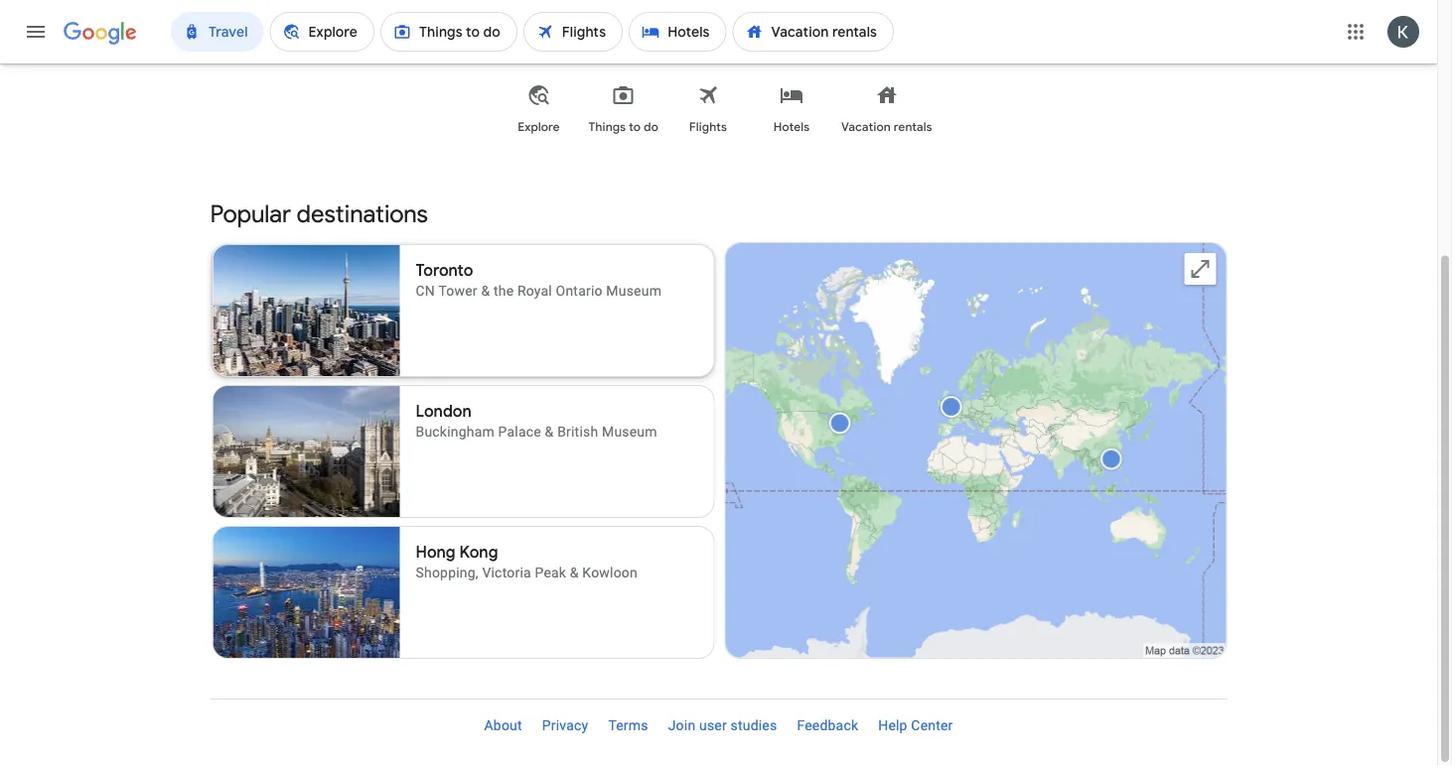 Task type: vqa. For each thing, say whether or not it's contained in the screenshot.
main content
no



Task type: describe. For each thing, give the bounding box(es) containing it.
london buckingham palace & british museum
[[416, 402, 657, 440]]

help center link
[[868, 710, 963, 742]]

victoria
[[482, 565, 531, 581]]

hotels link
[[750, 68, 833, 151]]

kowloon
[[583, 565, 638, 581]]

join
[[668, 718, 696, 734]]

things to do link
[[581, 68, 667, 151]]

user
[[699, 718, 727, 734]]

kong
[[459, 543, 498, 563]]

shopping,
[[416, 565, 479, 581]]

british
[[557, 424, 598, 440]]

popular destinations main content
[[0, 0, 1438, 676]]

vacation
[[841, 120, 891, 135]]

royal
[[518, 283, 552, 299]]

center
[[911, 718, 953, 734]]

things
[[589, 120, 626, 135]]

join user studies link
[[658, 710, 787, 742]]

help center
[[878, 718, 953, 734]]

help
[[878, 718, 908, 734]]

main menu image
[[24, 20, 48, 44]]

palace
[[498, 424, 541, 440]]

hotels
[[774, 120, 810, 135]]

things to do
[[589, 120, 659, 135]]

terms
[[608, 718, 648, 734]]

hong
[[416, 543, 456, 563]]

join user studies
[[668, 718, 777, 734]]

about link
[[474, 710, 532, 742]]

studies
[[731, 718, 777, 734]]

feedback link
[[787, 710, 868, 742]]

hong kong shopping, victoria peak & kowloon
[[416, 543, 638, 581]]

flights button
[[667, 68, 750, 151]]

rentals
[[894, 120, 932, 135]]

flights link
[[667, 68, 750, 151]]



Task type: locate. For each thing, give the bounding box(es) containing it.
privacy link
[[532, 710, 598, 742]]

toronto cn tower & the royal ontario museum
[[416, 261, 662, 299]]

vacation rentals link
[[833, 68, 940, 151]]

london
[[416, 402, 472, 422]]

& for london
[[545, 424, 554, 440]]

1 horizontal spatial &
[[545, 424, 554, 440]]

hotels button
[[750, 68, 833, 151]]

& right peak
[[570, 565, 579, 581]]

destinations
[[297, 199, 428, 229]]

terms link
[[598, 710, 658, 742]]

museum inside london buckingham palace & british museum
[[602, 424, 657, 440]]

& left the
[[481, 283, 490, 299]]

museum right british
[[602, 424, 657, 440]]

& inside london buckingham palace & british museum
[[545, 424, 554, 440]]

& for toronto
[[481, 283, 490, 299]]

museum inside toronto cn tower & the royal ontario museum
[[606, 283, 662, 299]]

0 vertical spatial museum
[[606, 283, 662, 299]]

feedback
[[797, 718, 859, 734]]

peak
[[535, 565, 566, 581]]

& inside hong kong shopping, victoria peak & kowloon
[[570, 565, 579, 581]]

popular destinations
[[210, 199, 428, 229]]

0 vertical spatial &
[[481, 283, 490, 299]]

the
[[494, 283, 514, 299]]

buckingham
[[416, 424, 495, 440]]

explore
[[518, 120, 560, 135]]

museum
[[606, 283, 662, 299], [602, 424, 657, 440]]

vacation rentals
[[841, 120, 932, 135]]

& left british
[[545, 424, 554, 440]]

0 horizontal spatial &
[[481, 283, 490, 299]]

1 vertical spatial museum
[[602, 424, 657, 440]]

2 vertical spatial &
[[570, 565, 579, 581]]

things to do button
[[581, 68, 667, 151]]

& inside toronto cn tower & the royal ontario museum
[[481, 283, 490, 299]]

privacy
[[542, 718, 588, 734]]

about
[[484, 718, 522, 734]]

flights
[[689, 120, 727, 135]]

popular
[[210, 199, 291, 229]]

museum right ontario
[[606, 283, 662, 299]]

explore button
[[497, 68, 581, 151]]

cn
[[416, 283, 435, 299]]

ontario
[[556, 283, 603, 299]]

tower
[[438, 283, 478, 299]]

do
[[644, 120, 659, 135]]

vacation rentals button
[[833, 68, 940, 151]]

explore link
[[497, 68, 581, 151]]

to
[[629, 120, 641, 135]]

&
[[481, 283, 490, 299], [545, 424, 554, 440], [570, 565, 579, 581]]

toronto
[[416, 261, 473, 281]]

2 horizontal spatial &
[[570, 565, 579, 581]]

1 vertical spatial &
[[545, 424, 554, 440]]



